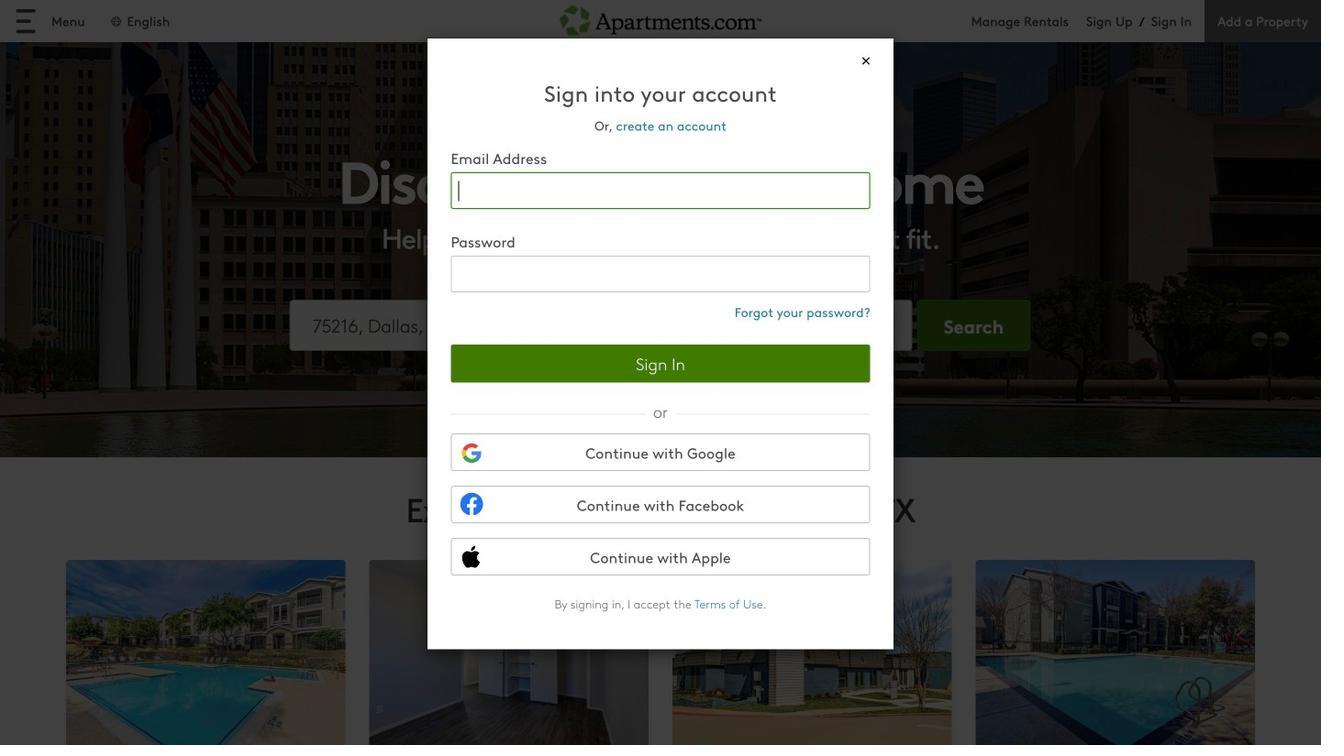 Task type: vqa. For each thing, say whether or not it's contained in the screenshot.
Apartments.com Logo
yes



Task type: locate. For each thing, give the bounding box(es) containing it.
close image
[[859, 54, 873, 69]]

apartments.com logo image
[[560, 0, 761, 35]]



